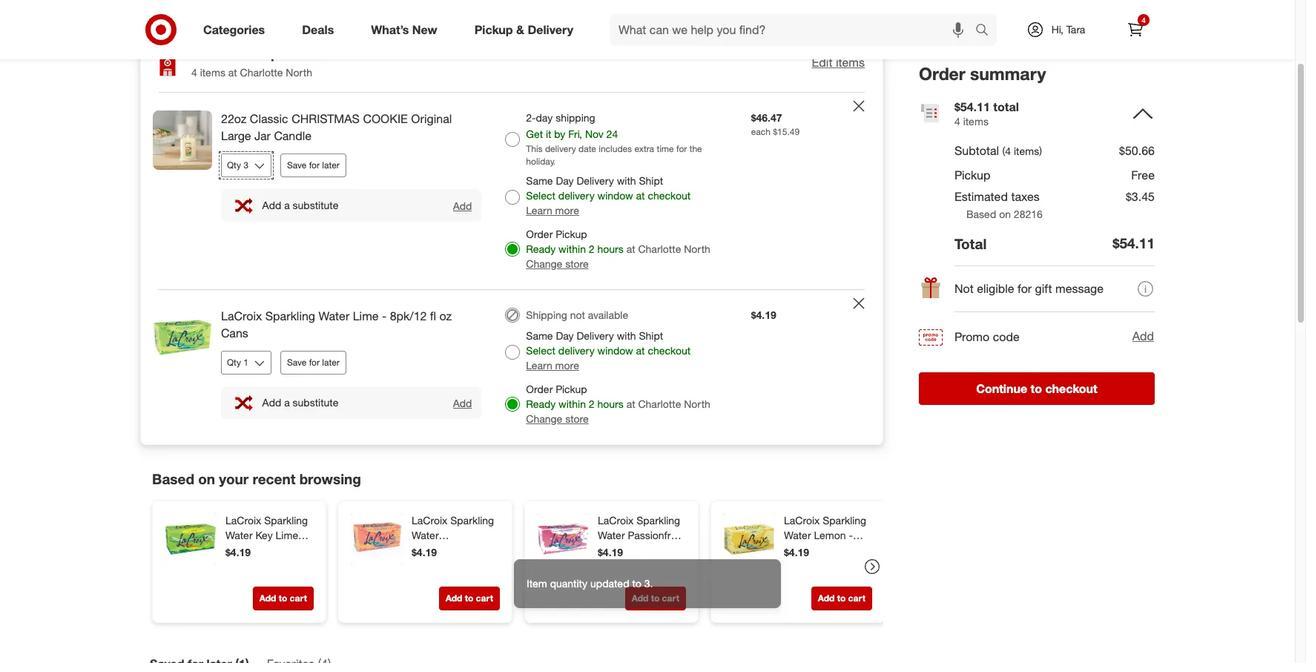 Task type: locate. For each thing, give the bounding box(es) containing it.
cart down lacroix sparkling water lemon - 8pk/12 fl oz cans link
[[849, 593, 866, 604]]

2 select from the top
[[526, 344, 556, 357]]

original
[[411, 111, 452, 126]]

1 vertical spatial 4
[[191, 66, 197, 79]]

add to cart for lacroix sparkling water lemon - 8pk/12 fl oz cans
[[818, 593, 866, 604]]

0 vertical spatial lime
[[353, 309, 379, 324]]

subtotal
[[955, 144, 1000, 158]]

2 learn from the top
[[526, 359, 553, 372]]

charlotte
[[240, 66, 283, 79], [639, 243, 682, 255], [639, 398, 682, 410]]

water for pamplemousse
[[412, 529, 439, 542]]

not eligible for gift message
[[955, 281, 1104, 296]]

2 within from the top
[[559, 398, 586, 410]]

None radio
[[506, 345, 520, 360]]

1 vertical spatial order pickup ready within 2 hours at charlotte north change store
[[526, 383, 711, 425]]

water inside lacroix sparkling water passionfruit - 8pk/12 fl oz cans
[[598, 529, 625, 542]]

checkout inside button
[[1046, 381, 1098, 396]]

save for later for water
[[287, 357, 340, 368]]

0 vertical spatial save for later
[[287, 159, 340, 171]]

0 vertical spatial store pickup radio
[[506, 242, 520, 257]]

2 order pickup ready within 2 hours at charlotte north change store from the top
[[526, 383, 711, 425]]

0 vertical spatial cart item ready to fulfill group
[[141, 93, 883, 290]]

same day delivery with shipt select delivery window at checkout learn more
[[526, 175, 691, 217], [526, 330, 691, 372]]

4 down categories "link"
[[191, 66, 197, 79]]

4 add to cart from the left
[[818, 593, 866, 604]]

0 vertical spatial checkout
[[648, 189, 691, 202]]

1 vertical spatial $54.11
[[1113, 235, 1156, 252]]

1 vertical spatial change
[[526, 413, 563, 425]]

0 horizontal spatial on
[[198, 471, 215, 488]]

1 change store button from the top
[[526, 257, 589, 272]]

change
[[526, 258, 563, 270], [526, 413, 563, 425]]

0 vertical spatial change store button
[[526, 257, 589, 272]]

jar
[[255, 128, 271, 143]]

1 within from the top
[[559, 243, 586, 255]]

1 vertical spatial later
[[322, 357, 340, 368]]

lacroix
[[221, 309, 262, 324], [226, 514, 262, 527], [412, 514, 448, 527], [598, 514, 634, 527], [784, 514, 820, 527]]

add button for lacroix sparkling water lime - 8pk/12 fl oz cans
[[452, 396, 473, 410]]

water inside lacroix sparkling water pamplemousse (grapefruit) - 8pk/12 fl oz cans
[[412, 529, 439, 542]]

0 vertical spatial based
[[967, 208, 997, 221]]

2 a from the top
[[284, 396, 290, 409]]

water inside lacroix sparkling water lime - 8pk/12 fl oz cans
[[319, 309, 350, 324]]

0 vertical spatial north
[[286, 66, 312, 79]]

add
[[262, 199, 281, 212], [453, 199, 472, 212], [1133, 329, 1155, 344], [262, 396, 281, 409], [453, 397, 472, 409], [259, 593, 276, 604], [446, 593, 463, 604], [632, 593, 649, 604], [818, 593, 835, 604]]

items right edit on the top right
[[836, 55, 865, 70]]

2 store from the top
[[566, 413, 589, 425]]

same day delivery with shipt select delivery window at checkout learn more down includes
[[526, 175, 691, 217]]

save down lacroix sparkling water lime - 8pk/12 fl oz cans
[[287, 357, 307, 368]]

item
[[527, 574, 548, 586]]

1 cart item ready to fulfill group from the top
[[141, 93, 883, 290]]

8pk/12
[[390, 309, 427, 324], [226, 544, 258, 557], [605, 544, 637, 557], [784, 544, 817, 557], [412, 574, 444, 586]]

1 2 from the top
[[589, 243, 595, 255]]

Store pickup radio
[[506, 242, 520, 257], [506, 397, 520, 412]]

to for lacroix sparkling water key lime - 8pk/12 fl oz cans
[[279, 593, 287, 604]]

learn more button for 22oz classic christmas cookie original large jar candle
[[526, 204, 579, 218]]

shipping
[[556, 111, 596, 124]]

2 add to cart from the left
[[446, 593, 494, 604]]

0 vertical spatial with
[[617, 175, 636, 187]]

at
[[228, 66, 237, 79], [636, 189, 645, 202], [627, 243, 636, 255], [636, 344, 645, 357], [627, 398, 636, 410]]

store
[[566, 258, 589, 270], [566, 413, 589, 425]]

0 vertical spatial add button
[[452, 199, 473, 213]]

2 hours from the top
[[598, 398, 624, 410]]

1 vertical spatial save for later button
[[281, 351, 346, 375]]

add to cart down the lacroix sparkling water key lime - 8pk/12 fl oz cans
[[259, 593, 307, 604]]

lacroix sparkling water key lime - 8pk/12 fl oz cans image
[[165, 514, 217, 566], [165, 514, 217, 566]]

4 cart from the left
[[849, 593, 866, 604]]

$54.11 inside $54.11 total 4 items
[[955, 99, 991, 114]]

1 vertical spatial save
[[287, 357, 307, 368]]

1 vertical spatial delivery
[[577, 175, 614, 187]]

1 vertical spatial save for later
[[287, 357, 340, 368]]

pickup
[[475, 22, 513, 37], [234, 45, 280, 62], [955, 168, 991, 182], [556, 228, 587, 241], [556, 383, 587, 396]]

$4.19 for lacroix sparkling water pamplemousse (grapefruit) - 8pk/12 fl oz cans
[[412, 546, 437, 559]]

date
[[579, 143, 597, 154]]

2 horizontal spatial items
[[964, 115, 989, 127]]

cart down lacroix sparkling water key lime - 8pk/12 fl oz cans link at the bottom left of page
[[290, 593, 307, 604]]

items inside order pickup 4 items at charlotte north
[[200, 66, 226, 79]]

change for lacroix sparkling water lime - 8pk/12 fl oz cans
[[526, 413, 563, 425]]

1 vertical spatial lime
[[276, 529, 298, 542]]

pickup inside pickup & delivery link
[[475, 22, 513, 37]]

2 more from the top
[[556, 359, 579, 372]]

2 vertical spatial north
[[684, 398, 711, 410]]

1 select from the top
[[526, 189, 556, 202]]

22oz
[[221, 111, 247, 126]]

to for lacroix sparkling water pamplemousse (grapefruit) - 8pk/12 fl oz cans
[[465, 593, 474, 604]]

1 vertical spatial change store button
[[526, 412, 589, 427]]

1 vertical spatial select
[[526, 344, 556, 357]]

8pk/12 inside the lacroix sparkling water key lime - 8pk/12 fl oz cans
[[226, 544, 258, 557]]

save down candle
[[287, 159, 307, 171]]

add to cart button for lacroix sparkling water key lime - 8pk/12 fl oz cans
[[253, 587, 314, 611]]

to right continue
[[1031, 381, 1043, 396]]

with down available
[[617, 330, 636, 342]]

quantity
[[550, 574, 588, 586]]

north for oz
[[684, 398, 711, 410]]

- inside the lacroix sparkling water key lime - 8pk/12 fl oz cans
[[301, 529, 305, 542]]

1 vertical spatial learn
[[526, 359, 553, 372]]

add to cart button down (grapefruit)
[[439, 587, 500, 611]]

3 add to cart from the left
[[632, 593, 680, 604]]

1 horizontal spatial lime
[[353, 309, 379, 324]]

add to cart button
[[253, 587, 314, 611], [439, 587, 500, 611], [625, 587, 686, 611], [812, 587, 873, 611]]

0 vertical spatial select
[[526, 189, 556, 202]]

2 substitute from the top
[[293, 396, 339, 409]]

cart item ready to fulfill group containing lacroix sparkling water lime - 8pk/12 fl oz cans
[[141, 290, 883, 445]]

2 vertical spatial delivery
[[577, 330, 614, 342]]

2 learn more button from the top
[[526, 359, 579, 373]]

oz inside lacroix sparkling water lime - 8pk/12 fl oz cans
[[440, 309, 452, 324]]

hours
[[598, 243, 624, 255], [598, 398, 624, 410]]

4 right tara
[[1142, 16, 1146, 24]]

0 vertical spatial hours
[[598, 243, 624, 255]]

same
[[526, 175, 553, 187], [526, 330, 553, 342]]

0 horizontal spatial $54.11
[[955, 99, 991, 114]]

items down categories
[[200, 66, 226, 79]]

0 vertical spatial order pickup ready within 2 hours at charlotte north change store
[[526, 228, 711, 270]]

learn down holiday.
[[526, 204, 553, 217]]

2 same from the top
[[526, 330, 553, 342]]

window down available
[[598, 344, 634, 357]]

on down estimated taxes
[[1000, 208, 1012, 221]]

0 horizontal spatial lime
[[276, 529, 298, 542]]

1 vertical spatial ready
[[526, 398, 556, 410]]

delivery for 22oz classic christmas cookie original large jar candle
[[559, 189, 595, 202]]

2 cart item ready to fulfill group from the top
[[141, 290, 883, 445]]

oz inside lacroix sparkling water pamplemousse (grapefruit) - 8pk/12 fl oz cans
[[455, 574, 466, 586]]

with down includes
[[617, 175, 636, 187]]

- inside lacroix sparkling water lemon - 8pk/12 fl oz cans
[[849, 529, 853, 542]]

includes
[[599, 143, 632, 154]]

1 a from the top
[[284, 199, 290, 212]]

lacroix up key
[[226, 514, 262, 527]]

learn more button down holiday.
[[526, 204, 579, 218]]

order
[[191, 45, 230, 62], [920, 63, 966, 84], [526, 228, 553, 241], [526, 383, 553, 396]]

later down lacroix sparkling water lime - 8pk/12 fl oz cans
[[322, 357, 340, 368]]

1 change from the top
[[526, 258, 563, 270]]

0 vertical spatial within
[[559, 243, 586, 255]]

message
[[1056, 281, 1104, 296]]

water inside the lacroix sparkling water key lime - 8pk/12 fl oz cans
[[226, 529, 253, 542]]

ready for 22oz classic christmas cookie original large jar candle
[[526, 243, 556, 255]]

1 add a substitute from the top
[[262, 199, 339, 212]]

1 horizontal spatial based
[[967, 208, 997, 221]]

water inside lacroix sparkling water lemon - 8pk/12 fl oz cans
[[784, 529, 812, 542]]

1 save from the top
[[287, 159, 307, 171]]

fl inside the lacroix sparkling water key lime - 8pk/12 fl oz cans
[[261, 544, 266, 557]]

lime inside the lacroix sparkling water key lime - 8pk/12 fl oz cans
[[276, 529, 298, 542]]

0 vertical spatial add a substitute
[[262, 199, 339, 212]]

0 vertical spatial same day delivery with shipt select delivery window at checkout learn more
[[526, 175, 691, 217]]

1 later from the top
[[322, 159, 340, 171]]

with
[[617, 175, 636, 187], [617, 330, 636, 342]]

save for later down candle
[[287, 159, 340, 171]]

-
[[382, 309, 387, 324], [301, 529, 305, 542], [849, 529, 853, 542], [598, 544, 602, 557], [467, 559, 471, 572]]

delivery down available
[[577, 330, 614, 342]]

checkout for lacroix sparkling water lime - 8pk/12 fl oz cans
[[648, 344, 691, 357]]

2 store pickup radio from the top
[[506, 397, 520, 412]]

order pickup ready within 2 hours at charlotte north change store for lacroix sparkling water lime - 8pk/12 fl oz cans
[[526, 383, 711, 425]]

classic
[[250, 111, 288, 126]]

1 substitute from the top
[[293, 199, 339, 212]]

0 vertical spatial a
[[284, 199, 290, 212]]

same down holiday.
[[526, 175, 553, 187]]

shipt for 22oz classic christmas cookie original large jar candle
[[639, 175, 664, 187]]

1 save for later button from the top
[[281, 153, 346, 177]]

delivery down date at the top
[[577, 175, 614, 187]]

2 cart from the left
[[476, 593, 494, 604]]

add to cart down 3.
[[632, 593, 680, 604]]

lacroix inside lacroix sparkling water pamplemousse (grapefruit) - 8pk/12 fl oz cans
[[412, 514, 448, 527]]

add to cart down (grapefruit)
[[446, 593, 494, 604]]

cans for lacroix sparkling water lime - 8pk/12 fl oz cans
[[221, 326, 249, 341]]

store pickup radio for lacroix sparkling water lime - 8pk/12 fl oz cans
[[506, 397, 520, 412]]

1 ready from the top
[[526, 243, 556, 255]]

8pk/12 inside lacroix sparkling water lime - 8pk/12 fl oz cans
[[390, 309, 427, 324]]

substitute for water
[[293, 396, 339, 409]]

add to cart button down lemon
[[812, 587, 873, 611]]

for inside 2-day shipping get it by fri, nov 24 this delivery date includes extra time for the holiday.
[[677, 143, 687, 154]]

day down shipping not available
[[556, 330, 574, 342]]

oz inside the lacroix sparkling water key lime - 8pk/12 fl oz cans
[[269, 544, 280, 557]]

0 vertical spatial ready
[[526, 243, 556, 255]]

lacroix up pamplemousse
[[412, 514, 448, 527]]

- inside lacroix sparkling water passionfruit - 8pk/12 fl oz cans
[[598, 544, 602, 557]]

your
[[219, 471, 249, 488]]

to down "lacroix sparkling water pamplemousse (grapefruit) - 8pk/12 fl oz cans" link
[[465, 593, 474, 604]]

cans inside lacroix sparkling water lemon - 8pk/12 fl oz cans
[[842, 544, 866, 557]]

0 vertical spatial shipt
[[639, 175, 664, 187]]

0 vertical spatial 2
[[589, 243, 595, 255]]

$4.19
[[752, 309, 777, 321], [226, 546, 251, 559], [412, 546, 437, 559], [598, 546, 623, 559], [784, 546, 810, 559]]

2 vertical spatial add button
[[452, 396, 473, 410]]

0 horizontal spatial 4
[[191, 66, 197, 79]]

checkout for 22oz classic christmas cookie original large jar candle
[[648, 189, 691, 202]]

1 day from the top
[[556, 175, 574, 187]]

1 save for later from the top
[[287, 159, 340, 171]]

2 change store button from the top
[[526, 412, 589, 427]]

estimated
[[955, 189, 1009, 204]]

cans inside lacroix sparkling water passionfruit - 8pk/12 fl oz cans
[[598, 559, 622, 572]]

based down "estimated"
[[967, 208, 997, 221]]

1 store from the top
[[566, 258, 589, 270]]

more
[[556, 204, 579, 217], [556, 359, 579, 372]]

day for 22oz classic christmas cookie original large jar candle
[[556, 175, 574, 187]]

cans inside the lacroix sparkling water key lime - 8pk/12 fl oz cans
[[283, 544, 307, 557]]

delivery inside 2-day shipping get it by fri, nov 24 this delivery date includes extra time for the holiday.
[[545, 143, 576, 154]]

oz for lacroix sparkling water passionfruit - 8pk/12 fl oz cans
[[649, 544, 659, 557]]

0 vertical spatial learn
[[526, 204, 553, 217]]

1 shipt from the top
[[639, 175, 664, 187]]

1 same from the top
[[526, 175, 553, 187]]

$46.47
[[752, 111, 783, 124]]

delivery down by
[[545, 143, 576, 154]]

lacroix sparkling water passionfruit - 8pk/12 fl oz cans image
[[537, 514, 589, 566], [537, 514, 589, 566]]

to down the lacroix sparkling water key lime - 8pk/12 fl oz cans
[[279, 593, 287, 604]]

north
[[286, 66, 312, 79], [684, 243, 711, 255], [684, 398, 711, 410]]

0 vertical spatial substitute
[[293, 199, 339, 212]]

edit items button
[[812, 54, 865, 71]]

store for 22oz classic christmas cookie original large jar candle
[[566, 258, 589, 270]]

2 vertical spatial checkout
[[1046, 381, 1098, 396]]

2 add to cart button from the left
[[439, 587, 500, 611]]

1 learn more button from the top
[[526, 204, 579, 218]]

window down includes
[[598, 189, 634, 202]]

lacroix sparkling water pamplemousse (grapefruit) - 8pk/12 fl oz cans image
[[351, 514, 403, 566], [351, 514, 403, 566]]

1 learn from the top
[[526, 204, 553, 217]]

to for lacroix sparkling water passionfruit - 8pk/12 fl oz cans
[[651, 593, 660, 604]]

1 add to cart from the left
[[259, 593, 307, 604]]

1 vertical spatial same
[[526, 330, 553, 342]]

continue to checkout button
[[920, 372, 1156, 405]]

1 vertical spatial window
[[598, 344, 634, 357]]

0 vertical spatial $54.11
[[955, 99, 991, 114]]

1 horizontal spatial items
[[836, 55, 865, 70]]

checkout
[[648, 189, 691, 202], [648, 344, 691, 357], [1046, 381, 1098, 396]]

0 vertical spatial later
[[322, 159, 340, 171]]

lacroix for lacroix sparkling water lemon - 8pk/12 fl oz cans
[[784, 514, 820, 527]]

$54.11 down $3.45 on the right of page
[[1113, 235, 1156, 252]]

1 vertical spatial delivery
[[559, 189, 595, 202]]

- inside lacroix sparkling water lime - 8pk/12 fl oz cans
[[382, 309, 387, 324]]

lacroix sparkling water lemon - 8pk/12 fl oz cans image
[[724, 514, 776, 566], [724, 514, 776, 566]]

order summary
[[920, 63, 1047, 84]]

window
[[598, 189, 634, 202], [598, 344, 634, 357]]

later down 22oz classic christmas cookie original large jar candle
[[322, 159, 340, 171]]

add to cart for lacroix sparkling water pamplemousse (grapefruit) - 8pk/12 fl oz cans
[[446, 593, 494, 604]]

to inside button
[[1031, 381, 1043, 396]]

cart item ready to fulfill group
[[141, 93, 883, 290], [141, 290, 883, 445]]

lacroix up lemon
[[784, 514, 820, 527]]

for down candle
[[309, 159, 320, 171]]

4 for $54.11 total
[[955, 115, 961, 127]]

pickup inside order pickup 4 items at charlotte north
[[234, 45, 280, 62]]

2 add a substitute from the top
[[262, 396, 339, 409]]

browsing
[[300, 471, 361, 488]]

water for key
[[226, 529, 253, 542]]

by
[[555, 128, 566, 140]]

select down shipping
[[526, 344, 556, 357]]

1 same day delivery with shipt select delivery window at checkout learn more from the top
[[526, 175, 691, 217]]

2 change from the top
[[526, 413, 563, 425]]

0 vertical spatial charlotte
[[240, 66, 283, 79]]

get
[[526, 128, 543, 140]]

more down holiday.
[[556, 204, 579, 217]]

$4.19 for lacroix sparkling water key lime - 8pk/12 fl oz cans
[[226, 546, 251, 559]]

1 vertical spatial based
[[152, 471, 194, 488]]

sparkling inside lacroix sparkling water lemon - 8pk/12 fl oz cans
[[823, 514, 867, 527]]

cans for lacroix sparkling water passionfruit - 8pk/12 fl oz cans
[[598, 559, 622, 572]]

2 save from the top
[[287, 357, 307, 368]]

within for lacroix sparkling water lime - 8pk/12 fl oz cans
[[559, 398, 586, 410]]

delivery down shipping not available
[[559, 344, 595, 357]]

same day delivery with shipt select delivery window at checkout learn more for 22oz classic christmas cookie original large jar candle
[[526, 175, 691, 217]]

to left 3.
[[633, 574, 642, 586]]

1 vertical spatial store
[[566, 413, 589, 425]]

0 horizontal spatial based
[[152, 471, 194, 488]]

2 later from the top
[[322, 357, 340, 368]]

4 up the subtotal
[[955, 115, 961, 127]]

lacroix right lacroix sparkling water lime - 8pk/12 fl oz cans image
[[221, 309, 262, 324]]

oz inside lacroix sparkling water passionfruit - 8pk/12 fl oz cans
[[649, 544, 659, 557]]

substitute
[[293, 199, 339, 212], [293, 396, 339, 409]]

8pk/12 inside lacroix sparkling water lemon - 8pk/12 fl oz cans
[[784, 544, 817, 557]]

1 order pickup ready within 2 hours at charlotte north change store from the top
[[526, 228, 711, 270]]

save for later down lacroix sparkling water lime - 8pk/12 fl oz cans
[[287, 357, 340, 368]]

lacroix sparkling water lime - 8pk/12 fl oz cans link
[[221, 308, 482, 342]]

add to cart for lacroix sparkling water passionfruit - 8pk/12 fl oz cans
[[632, 593, 680, 604]]

1 window from the top
[[598, 189, 634, 202]]

north inside order pickup 4 items at charlotte north
[[286, 66, 312, 79]]

2 shipt from the top
[[639, 330, 664, 342]]

deals link
[[290, 13, 353, 46]]

2 with from the top
[[617, 330, 636, 342]]

ready for lacroix sparkling water lime - 8pk/12 fl oz cans
[[526, 398, 556, 410]]

1 horizontal spatial on
[[1000, 208, 1012, 221]]

2 save for later button from the top
[[281, 351, 346, 375]]

delivery down date at the top
[[559, 189, 595, 202]]

2 vertical spatial charlotte
[[639, 398, 682, 410]]

1 vertical spatial a
[[284, 396, 290, 409]]

change store button
[[526, 257, 589, 272], [526, 412, 589, 427]]

1 horizontal spatial 4
[[955, 115, 961, 127]]

items inside $54.11 total 4 items
[[964, 115, 989, 127]]

window for lacroix sparkling water lime - 8pk/12 fl oz cans
[[598, 344, 634, 357]]

add to cart down lemon
[[818, 593, 866, 604]]

1 vertical spatial substitute
[[293, 396, 339, 409]]

select
[[526, 189, 556, 202], [526, 344, 556, 357]]

2 same day delivery with shipt select delivery window at checkout learn more from the top
[[526, 330, 691, 372]]

1 vertical spatial north
[[684, 243, 711, 255]]

1 vertical spatial same day delivery with shipt select delivery window at checkout learn more
[[526, 330, 691, 372]]

1 with from the top
[[617, 175, 636, 187]]

lime inside lacroix sparkling water lime - 8pk/12 fl oz cans
[[353, 309, 379, 324]]

0 vertical spatial day
[[556, 175, 574, 187]]

a for sparkling
[[284, 396, 290, 409]]

1 vertical spatial more
[[556, 359, 579, 372]]

day
[[556, 175, 574, 187], [556, 330, 574, 342]]

1 vertical spatial with
[[617, 330, 636, 342]]

passionfruit
[[628, 529, 683, 542]]

2 2 from the top
[[589, 398, 595, 410]]

sparkling inside lacroix sparkling water pamplemousse (grapefruit) - 8pk/12 fl oz cans
[[451, 514, 494, 527]]

$54.11 left 'total'
[[955, 99, 991, 114]]

each
[[752, 126, 771, 137]]

delivery right &
[[528, 22, 574, 37]]

save for later button down candle
[[281, 153, 346, 177]]

water for lime
[[319, 309, 350, 324]]

to
[[1031, 381, 1043, 396], [633, 574, 642, 586], [279, 593, 287, 604], [465, 593, 474, 604], [651, 593, 660, 604], [838, 593, 846, 604]]

0 vertical spatial delivery
[[545, 143, 576, 154]]

on
[[1000, 208, 1012, 221], [198, 471, 215, 488]]

lacroix up passionfruit
[[598, 514, 634, 527]]

1 vertical spatial checkout
[[648, 344, 691, 357]]

add a substitute
[[262, 199, 339, 212], [262, 396, 339, 409]]

lacroix inside lacroix sparkling water lemon - 8pk/12 fl oz cans
[[784, 514, 820, 527]]

gift
[[1036, 281, 1053, 296]]

sparkling inside lacroix sparkling water passionfruit - 8pk/12 fl oz cans
[[637, 514, 681, 527]]

1 horizontal spatial $54.11
[[1113, 235, 1156, 252]]

1 add to cart button from the left
[[253, 587, 314, 611]]

1 hours from the top
[[598, 243, 624, 255]]

0 vertical spatial save
[[287, 159, 307, 171]]

4
[[1142, 16, 1146, 24], [191, 66, 197, 79], [955, 115, 961, 127]]

fl inside lacroix sparkling water passionfruit - 8pk/12 fl oz cans
[[640, 544, 646, 557]]

4 add to cart button from the left
[[812, 587, 873, 611]]

0 vertical spatial save for later button
[[281, 153, 346, 177]]

for left gift
[[1018, 281, 1032, 296]]

1 vertical spatial charlotte
[[639, 243, 682, 255]]

0 vertical spatial store
[[566, 258, 589, 270]]

sparkling inside lacroix sparkling water lime - 8pk/12 fl oz cans
[[265, 309, 315, 324]]

0 horizontal spatial items
[[200, 66, 226, 79]]

lacroix inside the lacroix sparkling water key lime - 8pk/12 fl oz cans
[[226, 514, 262, 527]]

learn for 22oz classic christmas cookie original large jar candle
[[526, 204, 553, 217]]

sparkling inside the lacroix sparkling water key lime - 8pk/12 fl oz cans
[[264, 514, 308, 527]]

0 vertical spatial 4
[[1142, 16, 1146, 24]]

taxes
[[1012, 189, 1040, 204]]

1 vertical spatial hours
[[598, 398, 624, 410]]

1 cart from the left
[[290, 593, 307, 604]]

2 vertical spatial 4
[[955, 115, 961, 127]]

fl for lacroix sparkling water lemon - 8pk/12 fl oz cans
[[820, 544, 825, 557]]

1 vertical spatial on
[[198, 471, 215, 488]]

water for lemon
[[784, 529, 812, 542]]

cans inside lacroix sparkling water lime - 8pk/12 fl oz cans
[[221, 326, 249, 341]]

lacroix inside lacroix sparkling water lime - 8pk/12 fl oz cans
[[221, 309, 262, 324]]

at inside order pickup 4 items at charlotte north
[[228, 66, 237, 79]]

1 vertical spatial add a substitute
[[262, 396, 339, 409]]

add button
[[452, 199, 473, 213], [1132, 327, 1156, 346], [452, 396, 473, 410]]

learn more button
[[526, 204, 579, 218], [526, 359, 579, 373]]

4 inside order pickup 4 items at charlotte north
[[191, 66, 197, 79]]

add to cart button down the lacroix sparkling water key lime - 8pk/12 fl oz cans
[[253, 587, 314, 611]]

water for passionfruit
[[598, 529, 625, 542]]

delivery for 22oz classic christmas cookie original large jar candle
[[577, 175, 614, 187]]

3 cart from the left
[[662, 593, 680, 604]]

cart down lacroix sparkling water passionfruit - 8pk/12 fl oz cans
[[662, 593, 680, 604]]

fl inside lacroix sparkling water lime - 8pk/12 fl oz cans
[[430, 309, 437, 324]]

1 vertical spatial shipt
[[639, 330, 664, 342]]

oz inside lacroix sparkling water lemon - 8pk/12 fl oz cans
[[828, 544, 839, 557]]

2 save for later from the top
[[287, 357, 340, 368]]

1 store pickup radio from the top
[[506, 242, 520, 257]]

- inside lacroix sparkling water pamplemousse (grapefruit) - 8pk/12 fl oz cans
[[467, 559, 471, 572]]

save for later button for water
[[281, 351, 346, 375]]

1 vertical spatial store pickup radio
[[506, 397, 520, 412]]

0 vertical spatial window
[[598, 189, 634, 202]]

for down lacroix sparkling water lime - 8pk/12 fl oz cans
[[309, 357, 320, 368]]

add to cart
[[259, 593, 307, 604], [446, 593, 494, 604], [632, 593, 680, 604], [818, 593, 866, 604]]

$54.11 total 4 items
[[955, 99, 1020, 127]]

lemon
[[814, 529, 846, 542]]

select down holiday.
[[526, 189, 556, 202]]

1 more from the top
[[556, 204, 579, 217]]

more down shipping not available
[[556, 359, 579, 372]]

add to cart for lacroix sparkling water key lime - 8pk/12 fl oz cans
[[259, 593, 307, 604]]

within
[[559, 243, 586, 255], [559, 398, 586, 410]]

oz
[[440, 309, 452, 324], [269, 544, 280, 557], [649, 544, 659, 557], [828, 544, 839, 557], [455, 574, 466, 586]]

sparkling
[[265, 309, 315, 324], [264, 514, 308, 527], [451, 514, 494, 527], [637, 514, 681, 527], [823, 514, 867, 527]]

0 vertical spatial on
[[1000, 208, 1012, 221]]

cart down "lacroix sparkling water pamplemousse (grapefruit) - 8pk/12 fl oz cans" link
[[476, 593, 494, 604]]

1 vertical spatial 2
[[589, 398, 595, 410]]

learn more button down shipping
[[526, 359, 579, 373]]

0 vertical spatial change
[[526, 258, 563, 270]]

4 inside $54.11 total 4 items
[[955, 115, 961, 127]]

8pk/12 inside lacroix sparkling water passionfruit - 8pk/12 fl oz cans
[[605, 544, 637, 557]]

1 vertical spatial cart item ready to fulfill group
[[141, 290, 883, 445]]

0 vertical spatial more
[[556, 204, 579, 217]]

to down 3.
[[651, 593, 660, 604]]

0 vertical spatial learn more button
[[526, 204, 579, 218]]

same day delivery with shipt select delivery window at checkout learn more down available
[[526, 330, 691, 372]]

on left the your
[[198, 471, 215, 488]]

lacroix for lacroix sparkling water pamplemousse (grapefruit) - 8pk/12 fl oz cans
[[412, 514, 448, 527]]

day down by
[[556, 175, 574, 187]]

not
[[571, 309, 586, 321]]

learn down shipping
[[526, 359, 553, 372]]

save for later button down lacroix sparkling water lime - 8pk/12 fl oz cans
[[281, 351, 346, 375]]

3 add to cart button from the left
[[625, 587, 686, 611]]

add button for 22oz classic christmas cookie original large jar candle
[[452, 199, 473, 213]]

fl inside lacroix sparkling water lemon - 8pk/12 fl oz cans
[[820, 544, 825, 557]]

1 vertical spatial within
[[559, 398, 586, 410]]

None radio
[[506, 132, 520, 147], [506, 190, 520, 205], [506, 308, 520, 323], [506, 132, 520, 147], [506, 190, 520, 205], [506, 308, 520, 323]]

sparkling for lime
[[265, 309, 315, 324]]

0 vertical spatial same
[[526, 175, 553, 187]]

fl inside lacroix sparkling water pamplemousse (grapefruit) - 8pk/12 fl oz cans
[[447, 574, 452, 586]]

lacroix inside lacroix sparkling water passionfruit - 8pk/12 fl oz cans
[[598, 514, 634, 527]]

sparkling for key
[[264, 514, 308, 527]]

for left the
[[677, 143, 687, 154]]

2 day from the top
[[556, 330, 574, 342]]

2 window from the top
[[598, 344, 634, 357]]

1 vertical spatial day
[[556, 330, 574, 342]]

based left the your
[[152, 471, 194, 488]]

2 ready from the top
[[526, 398, 556, 410]]

add to cart button down 3.
[[625, 587, 686, 611]]

same down shipping
[[526, 330, 553, 342]]

2 vertical spatial delivery
[[559, 344, 595, 357]]

0 vertical spatial delivery
[[528, 22, 574, 37]]

store pickup radio for 22oz classic christmas cookie original large jar candle
[[506, 242, 520, 257]]

items up the subtotal
[[964, 115, 989, 127]]

on for 28216
[[1000, 208, 1012, 221]]

1 vertical spatial learn more button
[[526, 359, 579, 373]]

what's new
[[371, 22, 438, 37]]

$54.11
[[955, 99, 991, 114], [1113, 235, 1156, 252]]

to down lemon
[[838, 593, 846, 604]]



Task type: vqa. For each thing, say whether or not it's contained in the screenshot.
Water's Save for later button
yes



Task type: describe. For each thing, give the bounding box(es) containing it.
continue
[[977, 381, 1028, 396]]

2 for lacroix sparkling water lime - 8pk/12 fl oz cans
[[589, 398, 595, 410]]

$54.11 for $54.11
[[1113, 235, 1156, 252]]

edit
[[812, 55, 833, 70]]

same day delivery with shipt select delivery window at checkout learn more for lacroix sparkling water lime - 8pk/12 fl oz cans
[[526, 330, 691, 372]]

later for water
[[322, 357, 340, 368]]

8pk/12 for lacroix sparkling water lemon - 8pk/12 fl oz cans
[[784, 544, 817, 557]]

lacroix for lacroix sparkling water key lime - 8pk/12 fl oz cans
[[226, 514, 262, 527]]

later for christmas
[[322, 159, 340, 171]]

total
[[994, 99, 1020, 114]]

based for based on your recent browsing
[[152, 471, 194, 488]]

$46.47 each $15.49
[[752, 111, 800, 137]]

lacroix sparkling water lime - 8pk/12 fl oz cans image
[[153, 308, 212, 367]]

order pickup ready within 2 hours at charlotte north change store for 22oz classic christmas cookie original large jar candle
[[526, 228, 711, 270]]

based on your recent browsing
[[152, 471, 361, 488]]

(grapefruit)
[[412, 559, 464, 572]]

add to cart button for lacroix sparkling water passionfruit - 8pk/12 fl oz cans
[[625, 587, 686, 611]]

hours for lacroix sparkling water lime - 8pk/12 fl oz cans
[[598, 398, 624, 410]]

lacroix for lacroix sparkling water passionfruit - 8pk/12 fl oz cans
[[598, 514, 634, 527]]

change store button for lacroix sparkling water lime - 8pk/12 fl oz cans
[[526, 412, 589, 427]]

28216
[[1014, 208, 1043, 221]]

hi,
[[1052, 23, 1064, 36]]

eligible
[[978, 281, 1015, 296]]

estimated taxes
[[955, 189, 1040, 204]]

$50.66
[[1120, 144, 1156, 158]]

on for your
[[198, 471, 215, 488]]

- for lacroix sparkling water passionfruit - 8pk/12 fl oz cans
[[598, 544, 602, 557]]

delivery for lacroix sparkling water lime - 8pk/12 fl oz cans
[[577, 330, 614, 342]]

charlotte for 22oz classic christmas cookie original large jar candle
[[639, 243, 682, 255]]

order pickup 4 items at charlotte north
[[191, 45, 312, 79]]

save for classic
[[287, 159, 307, 171]]

lacroix sparkling water pamplemousse (grapefruit) - 8pk/12 fl oz cans link
[[412, 514, 497, 586]]

cart for lacroix sparkling water lemon - 8pk/12 fl oz cans
[[849, 593, 866, 604]]

more for 22oz classic christmas cookie original large jar candle
[[556, 204, 579, 217]]

$4.19 for lacroix sparkling water lemon - 8pk/12 fl oz cans
[[784, 546, 810, 559]]

fl for lacroix sparkling water lime - 8pk/12 fl oz cans
[[430, 309, 437, 324]]

add to cart button for lacroix sparkling water pamplemousse (grapefruit) - 8pk/12 fl oz cans
[[439, 587, 500, 611]]

with for 22oz classic christmas cookie original large jar candle
[[617, 175, 636, 187]]

8pk/12 for lacroix sparkling water lime - 8pk/12 fl oz cans
[[390, 309, 427, 324]]

recent
[[253, 471, 296, 488]]

cookie
[[363, 111, 408, 126]]

subtotal (4 items)
[[955, 144, 1043, 158]]

fri,
[[569, 128, 583, 140]]

lacroix sparkling water lemon - 8pk/12 fl oz cans link
[[784, 514, 870, 557]]

search button
[[969, 13, 1005, 49]]

cans for lacroix sparkling water lemon - 8pk/12 fl oz cans
[[842, 544, 866, 557]]

available
[[588, 309, 629, 321]]

What can we help you find? suggestions appear below search field
[[610, 13, 980, 46]]

2-
[[526, 111, 536, 124]]

total
[[955, 235, 987, 252]]

order inside order pickup 4 items at charlotte north
[[191, 45, 230, 62]]

$3.45
[[1127, 189, 1156, 204]]

search
[[969, 23, 1005, 38]]

select for 22oz classic christmas cookie original large jar candle
[[526, 189, 556, 202]]

cans inside lacroix sparkling water pamplemousse (grapefruit) - 8pk/12 fl oz cans
[[469, 574, 493, 586]]

new
[[413, 22, 438, 37]]

$15.49
[[773, 126, 800, 137]]

4 link
[[1120, 13, 1153, 46]]

extra
[[635, 143, 655, 154]]

fl for lacroix sparkling water passionfruit - 8pk/12 fl oz cans
[[640, 544, 646, 557]]

2 for 22oz classic christmas cookie original large jar candle
[[589, 243, 595, 255]]

the
[[690, 143, 703, 154]]

items)
[[1015, 145, 1043, 158]]

charlotte inside order pickup 4 items at charlotte north
[[240, 66, 283, 79]]

cart for lacroix sparkling water pamplemousse (grapefruit) - 8pk/12 fl oz cans
[[476, 593, 494, 604]]

sparkling for passionfruit
[[637, 514, 681, 527]]

north for candle
[[684, 243, 711, 255]]

edit items
[[812, 55, 865, 70]]

it
[[546, 128, 552, 140]]

24
[[607, 128, 618, 140]]

pamplemousse
[[412, 544, 484, 557]]

items inside dropdown button
[[836, 55, 865, 70]]

lacroix sparkling water pamplemousse (grapefruit) - 8pk/12 fl oz cans
[[412, 514, 494, 586]]

items for order pickup
[[200, 66, 226, 79]]

shipping not available
[[526, 309, 629, 321]]

2-day shipping get it by fri, nov 24 this delivery date includes extra time for the holiday.
[[526, 111, 703, 167]]

same for 22oz classic christmas cookie original large jar candle
[[526, 175, 553, 187]]

based for based on 28216
[[967, 208, 997, 221]]

item quantity updated to 3.
[[527, 574, 653, 586]]

pickup & delivery
[[475, 22, 574, 37]]

- for lacroix sparkling water lemon - 8pk/12 fl oz cans
[[849, 529, 853, 542]]

&
[[517, 22, 525, 37]]

add to cart button for lacroix sparkling water lemon - 8pk/12 fl oz cans
[[812, 587, 873, 611]]

1 vertical spatial add button
[[1132, 327, 1156, 346]]

time
[[657, 143, 674, 154]]

2 horizontal spatial 4
[[1142, 16, 1146, 24]]

sparkling for lemon
[[823, 514, 867, 527]]

candle
[[274, 128, 312, 143]]

select for lacroix sparkling water lime - 8pk/12 fl oz cans
[[526, 344, 556, 357]]

key
[[256, 529, 273, 542]]

hours for 22oz classic christmas cookie original large jar candle
[[598, 243, 624, 255]]

promo code
[[955, 329, 1020, 344]]

summary
[[971, 63, 1047, 84]]

what's new link
[[359, 13, 456, 46]]

$54.11 for $54.11 total 4 items
[[955, 99, 991, 114]]

hi, tara
[[1052, 23, 1086, 36]]

oz for lacroix sparkling water lemon - 8pk/12 fl oz cans
[[828, 544, 839, 557]]

add a substitute for sparkling
[[262, 396, 339, 409]]

lacroix for lacroix sparkling water lime - 8pk/12 fl oz cans
[[221, 309, 262, 324]]

store for lacroix sparkling water lime - 8pk/12 fl oz cans
[[566, 413, 589, 425]]

cart for lacroix sparkling water passionfruit - 8pk/12 fl oz cans
[[662, 593, 680, 604]]

what's
[[371, 22, 409, 37]]

4 for order pickup
[[191, 66, 197, 79]]

shipping
[[526, 309, 568, 321]]

lacroix sparkling water key lime - 8pk/12 fl oz cans link
[[226, 514, 311, 557]]

save for sparkling
[[287, 357, 307, 368]]

save for later button for christmas
[[281, 153, 346, 177]]

large
[[221, 128, 251, 143]]

$4.19 for lacroix sparkling water passionfruit - 8pk/12 fl oz cans
[[598, 546, 623, 559]]

8pk/12 for lacroix sparkling water passionfruit - 8pk/12 fl oz cans
[[605, 544, 637, 557]]

continue to checkout
[[977, 381, 1098, 396]]

day for lacroix sparkling water lime - 8pk/12 fl oz cans
[[556, 330, 574, 342]]

learn for lacroix sparkling water lime - 8pk/12 fl oz cans
[[526, 359, 553, 372]]

categories link
[[191, 13, 284, 46]]

free
[[1132, 168, 1156, 182]]

lacroix sparkling water passionfruit - 8pk/12 fl oz cans link
[[598, 514, 684, 572]]

promo
[[955, 329, 990, 344]]

items for $54.11 total
[[964, 115, 989, 127]]

categories
[[203, 22, 265, 37]]

charlotte for lacroix sparkling water lime - 8pk/12 fl oz cans
[[639, 398, 682, 410]]

holiday.
[[526, 156, 556, 167]]

learn more button for lacroix sparkling water lime - 8pk/12 fl oz cans
[[526, 359, 579, 373]]

(4
[[1003, 145, 1012, 158]]

day
[[536, 111, 553, 124]]

add a substitute for classic
[[262, 199, 339, 212]]

tara
[[1067, 23, 1086, 36]]

22oz classic christmas cookie original large jar candle link
[[221, 111, 482, 145]]

22oz classic christmas cookie original large jar candle
[[221, 111, 452, 143]]

cart item ready to fulfill group containing 22oz classic christmas cookie original large jar candle
[[141, 93, 883, 290]]

based on 28216
[[967, 208, 1043, 221]]

same for lacroix sparkling water lime - 8pk/12 fl oz cans
[[526, 330, 553, 342]]

change store button for 22oz classic christmas cookie original large jar candle
[[526, 257, 589, 272]]

christmas
[[292, 111, 360, 126]]

nov
[[585, 128, 604, 140]]

lacroix sparkling water lime - 8pk/12 fl oz cans
[[221, 309, 452, 341]]

sparkling for pamplemousse
[[451, 514, 494, 527]]

oz for lacroix sparkling water lime - 8pk/12 fl oz cans
[[440, 309, 452, 324]]

8pk/12 inside lacroix sparkling water pamplemousse (grapefruit) - 8pk/12 fl oz cans
[[412, 574, 444, 586]]

change for 22oz classic christmas cookie original large jar candle
[[526, 258, 563, 270]]

window for 22oz classic christmas cookie original large jar candle
[[598, 189, 634, 202]]

to for lacroix sparkling water lemon - 8pk/12 fl oz cans
[[838, 593, 846, 604]]

cart for lacroix sparkling water key lime - 8pk/12 fl oz cans
[[290, 593, 307, 604]]

22oz classic christmas cookie original large jar candle image
[[153, 111, 212, 170]]

lacroix sparkling water passionfruit - 8pk/12 fl oz cans
[[598, 514, 683, 572]]

this
[[526, 143, 543, 154]]

3.
[[645, 574, 653, 586]]

a for classic
[[284, 199, 290, 212]]

deals
[[302, 22, 334, 37]]

- for lacroix sparkling water lime - 8pk/12 fl oz cans
[[382, 309, 387, 324]]

code
[[993, 329, 1020, 344]]

more for lacroix sparkling water lime - 8pk/12 fl oz cans
[[556, 359, 579, 372]]



